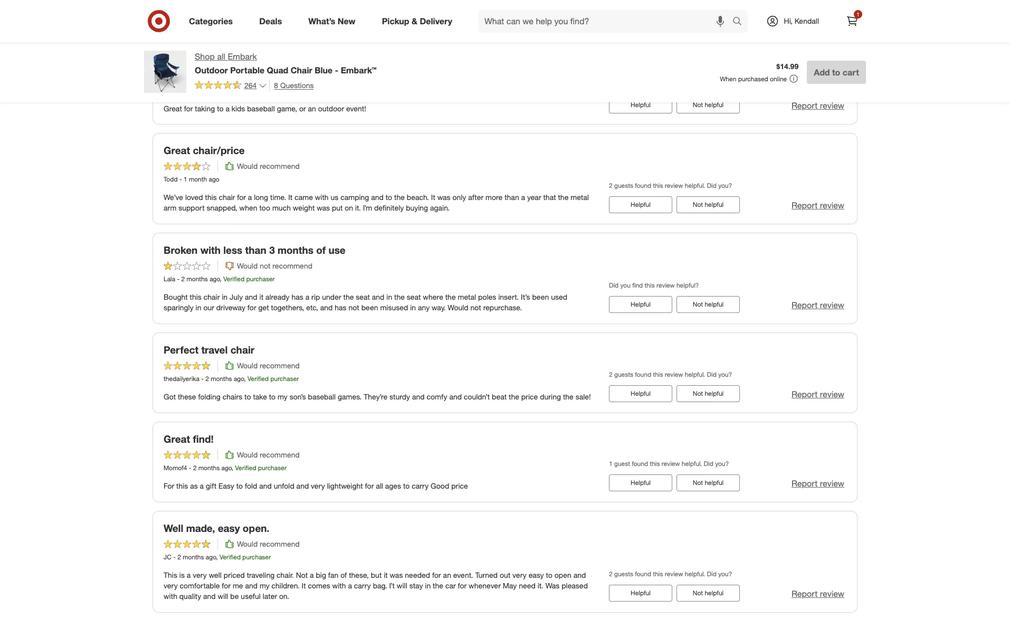 Task type: vqa. For each thing, say whether or not it's contained in the screenshot.
find!
yes



Task type: locate. For each thing, give the bounding box(es) containing it.
to left take
[[244, 392, 251, 401]]

great up todd
[[164, 144, 190, 156]]

0 horizontal spatial it
[[259, 292, 263, 301]]

1 vertical spatial it
[[384, 570, 388, 579]]

0 horizontal spatial carry
[[354, 581, 371, 590]]

report for great chair/price
[[792, 200, 818, 211]]

it inside bought this chair in july and it already has a rip under the seat and in the seat where the metal poles insert. it's been used sparingly in our driveway for get togethers, etc, and has not been misused in any way. would not repurchase.
[[259, 292, 263, 301]]

jc
[[164, 553, 171, 561]]

they're
[[364, 392, 387, 401]]

ago up well
[[206, 553, 216, 561]]

taking
[[195, 104, 215, 113]]

arm
[[164, 203, 176, 212]]

good
[[431, 481, 449, 490]]

helpful for perfect travel chair
[[705, 389, 724, 397]]

not inside this is a very well priced traveling chair. not a big fan of these, but it was needed for an event. turned out very easy to open and very comfortable for me and my children. it comes with a carry bag. i't will stay in the car for whenever may need it. was pleased with quality and will be useful later on.
[[296, 570, 308, 579]]

1 guest found this review helpful. did you?
[[609, 460, 729, 467]]

3 guests from the top
[[614, 370, 633, 378]]

5 not helpful from the top
[[693, 479, 724, 487]]

0 horizontal spatial baseball
[[247, 104, 275, 113]]

1 horizontal spatial my
[[278, 392, 287, 401]]

6 helpful from the top
[[705, 589, 724, 597]]

3 great from the top
[[164, 433, 190, 445]]

0 vertical spatial been
[[532, 292, 549, 301]]

4 would recommend from the top
[[237, 450, 300, 459]]

guests for great chair/price
[[614, 182, 633, 190]]

for
[[184, 104, 193, 113], [237, 193, 246, 202], [247, 303, 256, 312], [365, 481, 374, 490], [432, 570, 441, 579], [222, 581, 231, 590], [458, 581, 467, 590]]

me
[[233, 581, 243, 590]]

2 not helpful button from the top
[[677, 196, 740, 213]]

-
[[335, 65, 338, 75], [187, 86, 189, 94], [179, 175, 182, 183], [177, 275, 180, 283], [201, 375, 204, 383], [189, 464, 191, 472], [173, 553, 176, 561]]

to right add
[[832, 67, 840, 77]]

chair inside we've loved this chair for a long time. it came with us camping and to the beach. it was only after more than a year that the metal arm support snapped, when too much weight was put on it. i'm definitely buying again.
[[219, 193, 235, 202]]

1 vertical spatial all
[[376, 481, 383, 490]]

0 vertical spatial month
[[196, 86, 214, 94]]

- right todd
[[179, 175, 182, 183]]

months
[[278, 244, 313, 256], [187, 275, 208, 283], [211, 375, 232, 383], [198, 464, 220, 472], [183, 553, 204, 561]]

an right or
[[308, 104, 316, 113]]

0 horizontal spatial was
[[317, 203, 330, 212]]

0 horizontal spatial than
[[245, 244, 266, 256]]

definitely
[[374, 203, 404, 212]]

in left any
[[410, 303, 416, 312]]

1 horizontal spatial easy
[[529, 570, 544, 579]]

kendall
[[795, 16, 819, 25]]

helpful
[[705, 101, 724, 109], [705, 201, 724, 209], [705, 300, 724, 308], [705, 389, 724, 397], [705, 479, 724, 487], [705, 589, 724, 597]]

1
[[857, 11, 860, 17], [191, 86, 194, 94], [184, 175, 187, 183], [609, 460, 613, 467]]

my
[[278, 392, 287, 401], [260, 581, 269, 590]]

1 horizontal spatial will
[[397, 581, 407, 590]]

delivery
[[420, 16, 452, 26]]

with inside we've loved this chair for a long time. it came with us camping and to the beach. it was only after more than a year that the metal arm support snapped, when too much weight was put on it. i'm definitely buying again.
[[315, 193, 329, 202]]

1 horizontal spatial been
[[532, 292, 549, 301]]

4 report review button from the top
[[792, 388, 844, 400]]

camping
[[340, 193, 369, 202]]

to up definitely
[[386, 193, 392, 202]]

report review button for great chair/price
[[792, 200, 844, 212]]

than inside we've loved this chair for a long time. it came with us camping and to the beach. it was only after more than a year that the metal arm support snapped, when too much weight was put on it. i'm definitely buying again.
[[505, 193, 519, 202]]

1 vertical spatial price
[[451, 481, 468, 490]]

would up thedailyerika - 2 months ago , verified purchaser
[[237, 361, 258, 370]]

not for perfect travel chair
[[693, 389, 703, 397]]

2 seat from the left
[[407, 292, 421, 301]]

the inside this is a very well priced traveling chair. not a big fan of these, but it was needed for an event. turned out very easy to open and very comfortable for me and my children. it comes with a carry bag. i't will stay in the car for whenever may need it. was pleased with quality and will be useful later on.
[[433, 581, 443, 590]]

the up way. at the left of page
[[445, 292, 456, 301]]

report review button for great find!
[[792, 478, 844, 490]]

of left use
[[316, 244, 326, 256]]

not left misused
[[349, 303, 359, 312]]

helpful for great find!
[[631, 479, 651, 487]]

0 horizontal spatial price
[[451, 481, 468, 490]]

1 vertical spatial of
[[340, 570, 347, 579]]

- up folding
[[201, 375, 204, 383]]

chair up snapped,
[[219, 193, 235, 202]]

baseball right son's at the left bottom of page
[[308, 392, 336, 401]]

2 helpful from the top
[[631, 201, 651, 209]]

would
[[237, 72, 258, 81], [237, 162, 258, 171], [237, 261, 258, 270], [448, 303, 468, 312], [237, 361, 258, 370], [237, 450, 258, 459], [237, 539, 258, 548]]

togethers,
[[271, 303, 304, 312]]

it. right on
[[355, 203, 361, 212]]

1 horizontal spatial carry
[[412, 481, 429, 490]]

for left taking
[[184, 104, 193, 113]]

6 helpful button from the top
[[609, 585, 672, 601]]

1 vertical spatial my
[[260, 581, 269, 590]]

to right take
[[269, 392, 276, 401]]

0 vertical spatial it
[[259, 292, 263, 301]]

found for perfect travel chair
[[635, 370, 651, 378]]

1 vertical spatial carry
[[354, 581, 371, 590]]

report review button for well made, easy open.
[[792, 588, 844, 600]]

not for great find!
[[693, 479, 703, 487]]

1 vertical spatial it.
[[538, 581, 543, 590]]

not helpful button for well made, easy open.
[[677, 585, 740, 601]]

pleased
[[562, 581, 588, 590]]

0 horizontal spatial been
[[361, 303, 378, 312]]

not helpful for broken with less than 3 months of use
[[693, 300, 724, 308]]

0 vertical spatial great
[[164, 104, 182, 113]]

a down these,
[[348, 581, 352, 590]]

1 horizontal spatial of
[[340, 570, 347, 579]]

was left 'put'
[[317, 203, 330, 212]]

3 report review from the top
[[792, 300, 844, 310]]

to inside button
[[832, 67, 840, 77]]

carry down these,
[[354, 581, 371, 590]]

5 helpful from the top
[[705, 479, 724, 487]]

and up useful
[[245, 581, 258, 590]]

helpful. for great find!
[[682, 460, 702, 467]]

0 horizontal spatial of
[[316, 244, 326, 256]]

metal inside we've loved this chair for a long time. it came with us camping and to the beach. it was only after more than a year that the metal arm support snapped, when too much weight was put on it. i'm definitely buying again.
[[571, 193, 589, 202]]

price
[[521, 392, 538, 401], [451, 481, 468, 490]]

lala
[[164, 275, 175, 283]]

1 would recommend from the top
[[237, 72, 300, 81]]

1 vertical spatial an
[[443, 570, 451, 579]]

2 2 guests found this review helpful. did you? from the top
[[609, 182, 732, 190]]

todd - 1 month ago
[[164, 175, 219, 183]]

would down broken with less than 3 months of use
[[237, 261, 258, 270]]

3 helpful button from the top
[[609, 296, 672, 313]]

1 helpful from the top
[[705, 101, 724, 109]]

comes
[[308, 581, 330, 590]]

0 vertical spatial was
[[437, 193, 450, 202]]

all right shop
[[217, 51, 225, 62]]

big
[[316, 570, 326, 579]]

perfect travel chair
[[164, 344, 254, 356]]

0 horizontal spatial easy
[[218, 522, 240, 534]]

broken
[[164, 244, 198, 256]]

0 vertical spatial price
[[521, 392, 538, 401]]

4 report from the top
[[792, 389, 818, 400]]

1 horizontal spatial all
[[376, 481, 383, 490]]

report for well made, easy open.
[[792, 588, 818, 599]]

report for great find!
[[792, 478, 818, 489]]

outdoor
[[318, 104, 344, 113]]

0 vertical spatial my
[[278, 392, 287, 401]]

0 vertical spatial has
[[292, 292, 303, 301]]

chair up our in the left of the page
[[204, 292, 220, 301]]

would for broken with less than 3 months of use
[[237, 261, 258, 270]]

2 would recommend from the top
[[237, 162, 300, 171]]

not helpful button for great chair/price
[[677, 196, 740, 213]]

will left be
[[218, 591, 228, 600]]

1 vertical spatial was
[[317, 203, 330, 212]]

3 not helpful from the top
[[693, 300, 724, 308]]

found for well made, easy open.
[[635, 570, 651, 578]]

a left big
[[310, 570, 314, 579]]

4 helpful from the top
[[705, 389, 724, 397]]

not for well made, easy open.
[[693, 589, 703, 597]]

will
[[397, 581, 407, 590], [218, 591, 228, 600]]

1 vertical spatial month
[[189, 175, 207, 183]]

very
[[311, 481, 325, 490], [193, 570, 207, 579], [512, 570, 527, 579], [164, 581, 178, 590]]

2 horizontal spatial it
[[431, 193, 435, 202]]

embark
[[228, 51, 257, 62]]

to up was in the right bottom of the page
[[546, 570, 552, 579]]

too
[[259, 203, 270, 212]]

metal right that
[[571, 193, 589, 202]]

2 report review from the top
[[792, 200, 844, 211]]

0 horizontal spatial has
[[292, 292, 303, 301]]

- for with
[[177, 275, 180, 283]]

outdoor
[[195, 65, 228, 75]]

1 great from the top
[[164, 104, 182, 113]]

carry left good
[[412, 481, 429, 490]]

would down the 'chair/price'
[[237, 162, 258, 171]]

been right the it's
[[532, 292, 549, 301]]

- inside the shop all embark outdoor portable quad chair blue - embark™
[[335, 65, 338, 75]]

5 report review button from the top
[[792, 478, 844, 490]]

and right 'fold'
[[259, 481, 272, 490]]

report for broken with less than 3 months of use
[[792, 300, 818, 310]]

great left find! on the bottom
[[164, 433, 190, 445]]

2 vertical spatial was
[[390, 570, 403, 579]]

you? for great chair/price
[[718, 182, 732, 190]]

1 horizontal spatial an
[[443, 570, 451, 579]]

with left "us"
[[315, 193, 329, 202]]

5 not helpful button from the top
[[677, 474, 740, 491]]

easy up need
[[529, 570, 544, 579]]

helpful for great chair/price
[[631, 201, 651, 209]]

verified up july
[[223, 275, 245, 283]]

5 report review from the top
[[792, 478, 844, 489]]

ago for find!
[[221, 464, 232, 472]]

guests
[[614, 82, 633, 90], [614, 182, 633, 190], [614, 370, 633, 378], [614, 570, 633, 578]]

3 2 guests found this review helpful. did you? from the top
[[609, 370, 732, 378]]

verified
[[230, 86, 251, 94], [223, 275, 245, 283], [247, 375, 269, 383], [235, 464, 256, 472], [219, 553, 241, 561]]

price left during
[[521, 392, 538, 401]]

been left misused
[[361, 303, 378, 312]]

shop all embark outdoor portable quad chair blue - embark™
[[195, 51, 377, 75]]

has up togethers,
[[292, 292, 303, 301]]

for right needed
[[432, 570, 441, 579]]

the left sale!
[[563, 392, 574, 401]]

1 vertical spatial has
[[335, 303, 347, 312]]

all
[[217, 51, 225, 62], [376, 481, 383, 490]]

6 report review from the top
[[792, 588, 844, 599]]

helpful button for great find!
[[609, 474, 672, 491]]

it right time. at the left
[[288, 193, 292, 202]]

verified for made,
[[219, 553, 241, 561]]

metal
[[571, 193, 589, 202], [458, 292, 476, 301]]

6 not helpful from the top
[[693, 589, 724, 597]]

it. left was in the right bottom of the page
[[538, 581, 543, 590]]

of right fan
[[340, 570, 347, 579]]

fan
[[328, 570, 338, 579]]

it inside this is a very well priced traveling chair. not a big fan of these, but it was needed for an event. turned out very easy to open and very comfortable for me and my children. it comes with a carry bag. i't will stay in the car for whenever may need it. was pleased with quality and will be useful later on.
[[302, 581, 306, 590]]

only
[[452, 193, 466, 202]]

2 not helpful from the top
[[693, 201, 724, 209]]

helpful.
[[685, 82, 705, 90], [685, 182, 705, 190], [685, 370, 705, 378], [682, 460, 702, 467], [685, 570, 705, 578]]

1 horizontal spatial seat
[[407, 292, 421, 301]]

months for made,
[[183, 553, 204, 561]]

report review button for broken with less than 3 months of use
[[792, 299, 844, 311]]

verified for with
[[223, 275, 245, 283]]

repurchase.
[[483, 303, 522, 312]]

4 guests from the top
[[614, 570, 633, 578]]

recommend for well made, easy open.
[[260, 539, 300, 548]]

to inside this is a very well priced traveling chair. not a big fan of these, but it was needed for an event. turned out very easy to open and very comfortable for me and my children. it comes with a carry bag. i't will stay in the car for whenever may need it. was pleased with quality and will be useful later on.
[[546, 570, 552, 579]]

1 horizontal spatial was
[[390, 570, 403, 579]]

8 questions
[[274, 81, 314, 90]]

it inside this is a very well priced traveling chair. not a big fan of these, but it was needed for an event. turned out very easy to open and very comfortable for me and my children. it comes with a carry bag. i't will stay in the car for whenever may need it. was pleased with quality and will be useful later on.
[[384, 570, 388, 579]]

this is a very well priced traveling chair. not a big fan of these, but it was needed for an event. turned out very easy to open and very comfortable for me and my children. it comes with a carry bag. i't will stay in the car for whenever may need it. was pleased with quality and will be useful later on.
[[164, 570, 588, 600]]

priced
[[224, 570, 245, 579]]

2 report from the top
[[792, 200, 818, 211]]

3 report review button from the top
[[792, 299, 844, 311]]

we found 36 matching reviews
[[456, 16, 571, 26]]

1 horizontal spatial it
[[384, 570, 388, 579]]

was up i't
[[390, 570, 403, 579]]

- for find!
[[189, 464, 191, 472]]

5 report from the top
[[792, 478, 818, 489]]

months right lala
[[187, 275, 208, 283]]

it
[[288, 193, 292, 202], [431, 193, 435, 202], [302, 581, 306, 590]]

3 not helpful button from the top
[[677, 296, 740, 313]]

0 vertical spatial than
[[505, 193, 519, 202]]

4 helpful from the top
[[631, 389, 651, 397]]

great for great chair/price
[[164, 144, 190, 156]]

and right july
[[245, 292, 257, 301]]

, for chair
[[226, 86, 228, 94]]

my inside this is a very well priced traveling chair. not a big fan of these, but it was needed for an event. turned out very easy to open and very comfortable for me and my children. it comes with a carry bag. i't will stay in the car for whenever may need it. was pleased with quality and will be useful later on.
[[260, 581, 269, 590]]

4 helpful button from the top
[[609, 385, 672, 402]]

4 not helpful button from the top
[[677, 385, 740, 402]]

264
[[244, 81, 257, 90]]

for inside we've loved this chair for a long time. it came with us camping and to the beach. it was only after more than a year that the metal arm support snapped, when too much weight was put on it. i'm definitely buying again.
[[237, 193, 246, 202]]

helpful for broken with less than 3 months of use
[[631, 300, 651, 308]]

it.
[[355, 203, 361, 212], [538, 581, 543, 590]]

not down poles
[[470, 303, 481, 312]]

1 report from the top
[[792, 101, 818, 111]]

report
[[792, 101, 818, 111], [792, 200, 818, 211], [792, 300, 818, 310], [792, 389, 818, 400], [792, 478, 818, 489], [792, 588, 818, 599]]

found for great chair/price
[[635, 182, 651, 190]]

add to cart button
[[807, 61, 866, 84]]

guests for well made, easy open.
[[614, 570, 633, 578]]

ago up our in the left of the page
[[210, 275, 220, 283]]

it's
[[521, 292, 530, 301]]

5 helpful button from the top
[[609, 474, 672, 491]]

chair right travel
[[230, 344, 254, 356]]

not down 3 at the left top of the page
[[260, 261, 270, 270]]

and
[[371, 193, 384, 202], [245, 292, 257, 301], [372, 292, 384, 301], [320, 303, 333, 312], [412, 392, 425, 401], [449, 392, 462, 401], [259, 481, 272, 490], [296, 481, 309, 490], [573, 570, 586, 579], [245, 581, 258, 590], [203, 591, 216, 600]]

4 2 guests found this review helpful. did you? from the top
[[609, 570, 732, 578]]

report review button for perfect travel chair
[[792, 388, 844, 400]]

and down comfortable at left bottom
[[203, 591, 216, 600]]

0 vertical spatial baseball
[[247, 104, 275, 113]]

was up again.
[[437, 193, 450, 202]]

rip
[[311, 292, 320, 301]]

ago down outdoor
[[216, 86, 226, 94]]

came
[[295, 193, 313, 202]]

not helpful for perfect travel chair
[[693, 389, 724, 397]]

4 not helpful from the top
[[693, 389, 724, 397]]

1 inside 1 "link"
[[857, 11, 860, 17]]

my left son's at the left bottom of page
[[278, 392, 287, 401]]

has down under
[[335, 303, 347, 312]]

purchaser up traveling
[[242, 553, 271, 561]]

1 vertical spatial great
[[164, 144, 190, 156]]

way.
[[432, 303, 446, 312]]

seat right under
[[356, 292, 370, 301]]

what's new link
[[299, 9, 369, 33]]

easy
[[218, 522, 240, 534], [529, 570, 544, 579]]

a right as
[[200, 481, 204, 490]]

shop
[[195, 51, 215, 62]]

What can we help you find? suggestions appear below search field
[[478, 9, 735, 33]]

3 helpful from the top
[[631, 300, 651, 308]]

verified for chair
[[230, 86, 251, 94]]

2 great from the top
[[164, 144, 190, 156]]

todd
[[164, 175, 178, 183]]

3 would recommend from the top
[[237, 361, 300, 370]]

than left 3 at the left top of the page
[[245, 244, 266, 256]]

6 report review button from the top
[[792, 588, 844, 600]]

and up misused
[[372, 292, 384, 301]]

1 vertical spatial baseball
[[308, 392, 336, 401]]

and inside we've loved this chair for a long time. it came with us camping and to the beach. it was only after more than a year that the metal arm support snapped, when too much weight was put on it. i'm definitely buying again.
[[371, 193, 384, 202]]

lightweight
[[327, 481, 363, 490]]

pickup
[[382, 16, 409, 26]]

the up misused
[[394, 292, 405, 301]]

helpful for well made, easy open.
[[705, 589, 724, 597]]

purchaser down would not recommend
[[246, 275, 275, 283]]

0 vertical spatial all
[[217, 51, 225, 62]]

would right way. at the left of page
[[448, 303, 468, 312]]

purchaser up great for taking to a kids baseball game, or an outdoor event!
[[253, 86, 281, 94]]

traveling
[[247, 570, 275, 579]]

0 horizontal spatial will
[[218, 591, 228, 600]]

6 report from the top
[[792, 588, 818, 599]]

- right kristina
[[187, 86, 189, 94]]

would down open. on the left of page
[[237, 539, 258, 548]]

blue
[[315, 65, 333, 75]]

verified up 'fold'
[[235, 464, 256, 472]]

purchaser for find!
[[258, 464, 287, 472]]

2 helpful from the top
[[705, 201, 724, 209]]

2 report review button from the top
[[792, 200, 844, 212]]

this inside bought this chair in july and it already has a rip under the seat and in the seat where the metal poles insert. it's been used sparingly in our driveway for get togethers, etc, and has not been misused in any way. would not repurchase.
[[190, 292, 202, 301]]

verified up priced
[[219, 553, 241, 561]]

5 would recommend from the top
[[237, 539, 300, 548]]

it
[[259, 292, 263, 301], [384, 570, 388, 579]]

for left get
[[247, 303, 256, 312]]

weight
[[293, 203, 315, 212]]

1 vertical spatial easy
[[529, 570, 544, 579]]

metal left poles
[[458, 292, 476, 301]]

1 horizontal spatial it.
[[538, 581, 543, 590]]

1 vertical spatial metal
[[458, 292, 476, 301]]

purchaser up son's at the left bottom of page
[[270, 375, 299, 383]]

i't
[[389, 581, 395, 590]]

0 horizontal spatial an
[[308, 104, 316, 113]]

1 horizontal spatial than
[[505, 193, 519, 202]]

1 vertical spatial been
[[361, 303, 378, 312]]

helpful button for perfect travel chair
[[609, 385, 672, 402]]

3 helpful from the top
[[705, 300, 724, 308]]

it up get
[[259, 292, 263, 301]]

0 horizontal spatial all
[[217, 51, 225, 62]]

need
[[519, 581, 536, 590]]

0 horizontal spatial metal
[[458, 292, 476, 301]]

,
[[226, 86, 228, 94], [220, 275, 222, 283], [244, 375, 246, 383], [232, 464, 233, 472], [216, 553, 218, 561]]

1 horizontal spatial metal
[[571, 193, 589, 202]]

recommend for great find!
[[260, 450, 300, 459]]

helpful button for well made, easy open.
[[609, 585, 672, 601]]

did for great find!
[[704, 460, 713, 467]]

and up i'm
[[371, 193, 384, 202]]

5 helpful from the top
[[631, 479, 651, 487]]

kids
[[232, 104, 245, 113]]

2 guests found this review helpful. did you? for perfect travel chair
[[609, 370, 732, 378]]

- right jc
[[173, 553, 176, 561]]

chair
[[188, 55, 212, 67], [219, 193, 235, 202], [204, 292, 220, 301], [230, 344, 254, 356]]

, for with
[[220, 275, 222, 283]]

1 right todd
[[184, 175, 187, 183]]

2 guests found this review helpful. did you? for well made, easy open.
[[609, 570, 732, 578]]

verified up kids
[[230, 86, 251, 94]]

great find!
[[164, 433, 214, 445]]

0 vertical spatial easy
[[218, 522, 240, 534]]

ago up chairs
[[234, 375, 244, 383]]

verified up take
[[247, 375, 269, 383]]

purchaser up unfold at the bottom left
[[258, 464, 287, 472]]

verified for travel
[[247, 375, 269, 383]]

would recommend
[[237, 72, 300, 81], [237, 162, 300, 171], [237, 361, 300, 370], [237, 450, 300, 459], [237, 539, 300, 548]]

misused
[[380, 303, 408, 312]]

month for kristina
[[196, 86, 214, 94]]

1 horizontal spatial baseball
[[308, 392, 336, 401]]

2 vertical spatial great
[[164, 433, 190, 445]]

0 vertical spatial metal
[[571, 193, 589, 202]]

1 helpful from the top
[[631, 101, 651, 109]]

with
[[315, 193, 329, 202], [200, 244, 221, 256], [332, 581, 346, 590], [164, 591, 177, 600]]

0 horizontal spatial it.
[[355, 203, 361, 212]]

2 helpful button from the top
[[609, 196, 672, 213]]

months for with
[[187, 275, 208, 283]]

6 not helpful button from the top
[[677, 585, 740, 601]]

this inside we've loved this chair for a long time. it came with us camping and to the beach. it was only after more than a year that the metal arm support snapped, when too much weight was put on it. i'm definitely buying again.
[[205, 193, 217, 202]]

0 vertical spatial it.
[[355, 203, 361, 212]]

1 not helpful button from the top
[[677, 97, 740, 114]]

not helpful for well made, easy open.
[[693, 589, 724, 597]]

embark™
[[341, 65, 377, 75]]

not helpful button for perfect travel chair
[[677, 385, 740, 402]]

months up chairs
[[211, 375, 232, 383]]

very up comfortable at left bottom
[[193, 570, 207, 579]]

0 horizontal spatial my
[[260, 581, 269, 590]]

1 horizontal spatial price
[[521, 392, 538, 401]]

1 right kendall
[[857, 11, 860, 17]]

purchased
[[738, 75, 768, 83]]

2 guests from the top
[[614, 182, 633, 190]]

6 helpful from the top
[[631, 589, 651, 597]]

4 report review from the top
[[792, 389, 844, 400]]

turned
[[475, 570, 498, 579]]

folding
[[198, 392, 220, 401]]

report review button
[[792, 100, 844, 112], [792, 200, 844, 212], [792, 299, 844, 311], [792, 388, 844, 400], [792, 478, 844, 490], [792, 588, 844, 600]]

0 horizontal spatial seat
[[356, 292, 370, 301]]

we
[[456, 16, 467, 26]]

3 report from the top
[[792, 300, 818, 310]]

1 horizontal spatial it
[[302, 581, 306, 590]]

you? for well made, easy open.
[[718, 570, 732, 578]]

in up misused
[[386, 292, 392, 301]]

games.
[[338, 392, 362, 401]]



Task type: describe. For each thing, give the bounding box(es) containing it.
on.
[[279, 591, 289, 600]]

not helpful button for broken with less than 3 months of use
[[677, 296, 740, 313]]

what's
[[308, 16, 335, 26]]

much
[[272, 203, 291, 212]]

and left "comfy"
[[412, 392, 425, 401]]

we've loved this chair for a long time. it came with us camping and to the beach. it was only after more than a year that the metal arm support snapped, when too much weight was put on it. i'm definitely buying again.
[[164, 193, 589, 212]]

got
[[164, 392, 176, 401]]

reviews
[[543, 16, 571, 26]]

not helpful for great find!
[[693, 479, 724, 487]]

carry inside this is a very well priced traveling chair. not a big fan of these, but it was needed for an event. turned out very easy to open and very comfortable for me and my children. it comes with a carry bag. i't will stay in the car for whenever may need it. was pleased with quality and will be useful later on.
[[354, 581, 371, 590]]

very up need
[[512, 570, 527, 579]]

snapped,
[[207, 203, 237, 212]]

children.
[[272, 581, 300, 590]]

for
[[164, 481, 174, 490]]

nice
[[164, 55, 185, 67]]

portable
[[230, 65, 264, 75]]

couldn't
[[464, 392, 490, 401]]

image of outdoor portable quad chair blue - embark™ image
[[144, 51, 186, 93]]

and right "comfy"
[[449, 392, 462, 401]]

us
[[331, 193, 338, 202]]

to right ages
[[403, 481, 410, 490]]

guests for perfect travel chair
[[614, 370, 633, 378]]

1 guests from the top
[[614, 82, 633, 90]]

categories link
[[180, 9, 246, 33]]

game,
[[277, 104, 297, 113]]

this
[[164, 570, 177, 579]]

an inside this is a very well priced traveling chair. not a big fan of these, but it was needed for an event. turned out very easy to open and very comfortable for me and my children. it comes with a carry bag. i't will stay in the car for whenever may need it. was pleased with quality and will be useful later on.
[[443, 570, 451, 579]]

comfortable
[[180, 581, 220, 590]]

verified for find!
[[235, 464, 256, 472]]

did for great chair/price
[[707, 182, 717, 190]]

36
[[494, 16, 503, 26]]

recommend for nice chair
[[260, 72, 300, 81]]

during
[[540, 392, 561, 401]]

the right under
[[343, 292, 354, 301]]

easy
[[218, 481, 234, 490]]

2 guests found this review helpful. did you? for great chair/price
[[609, 182, 732, 190]]

very left "lightweight" in the left bottom of the page
[[311, 481, 325, 490]]

chair
[[291, 65, 312, 75]]

&
[[412, 16, 417, 26]]

ago for chair
[[216, 86, 226, 94]]

great for taking to a kids baseball game, or an outdoor event!
[[164, 104, 366, 113]]

would not recommend
[[237, 261, 312, 270]]

ago for travel
[[234, 375, 244, 383]]

all inside the shop all embark outdoor portable quad chair blue - embark™
[[217, 51, 225, 62]]

already
[[265, 292, 290, 301]]

we've
[[164, 193, 183, 202]]

search
[[727, 17, 753, 27]]

a left kids
[[226, 104, 230, 113]]

months for find!
[[198, 464, 220, 472]]

to left 'fold'
[[236, 481, 243, 490]]

helpful for well made, easy open.
[[631, 589, 651, 597]]

search button
[[727, 9, 753, 35]]

these
[[178, 392, 196, 401]]

in left our in the left of the page
[[196, 303, 201, 312]]

and up pleased
[[573, 570, 586, 579]]

0 horizontal spatial it
[[288, 193, 292, 202]]

for this as a gift easy to fold and unfold and very lightweight for all ages to carry good price
[[164, 481, 468, 490]]

264 link
[[195, 80, 267, 92]]

sturdy
[[389, 392, 410, 401]]

with down fan
[[332, 581, 346, 590]]

event.
[[453, 570, 473, 579]]

- for made,
[[173, 553, 176, 561]]

for down event. on the left of the page
[[458, 581, 467, 590]]

ago for made,
[[206, 553, 216, 561]]

8 questions link
[[269, 80, 314, 92]]

of inside this is a very well priced traveling chair. not a big fan of these, but it was needed for an event. turned out very easy to open and very comfortable for me and my children. it comes with a carry bag. i't will stay in the car for whenever may need it. was pleased with quality and will be useful later on.
[[340, 570, 347, 579]]

the up definitely
[[394, 193, 405, 202]]

report review for great chair/price
[[792, 200, 844, 211]]

1 seat from the left
[[356, 292, 370, 301]]

, for find!
[[232, 464, 233, 472]]

did you find this review helpful?
[[609, 281, 699, 289]]

not helpful button for great find!
[[677, 474, 740, 491]]

report review for great find!
[[792, 478, 844, 489]]

to right taking
[[217, 104, 224, 113]]

report for perfect travel chair
[[792, 389, 818, 400]]

helpful for great find!
[[705, 479, 724, 487]]

would recommend for perfect travel chair
[[237, 361, 300, 370]]

not for great chair/price
[[693, 201, 703, 209]]

momof4
[[164, 464, 187, 472]]

8
[[274, 81, 278, 90]]

would for perfect travel chair
[[237, 361, 258, 370]]

not helpful for great chair/price
[[693, 201, 724, 209]]

quality
[[179, 591, 201, 600]]

get
[[258, 303, 269, 312]]

recommend for perfect travel chair
[[260, 361, 300, 370]]

price for perfect travel chair
[[521, 392, 538, 401]]

did for perfect travel chair
[[707, 370, 717, 378]]

purchaser for chair
[[253, 86, 281, 94]]

recommend for great chair/price
[[260, 162, 300, 171]]

purchaser for made,
[[242, 553, 271, 561]]

more
[[486, 193, 503, 202]]

etc,
[[306, 303, 318, 312]]

what's new
[[308, 16, 355, 26]]

made,
[[186, 522, 215, 534]]

it. inside we've loved this chair for a long time. it came with us camping and to the beach. it was only after more than a year that the metal arm support snapped, when too much weight was put on it. i'm definitely buying again.
[[355, 203, 361, 212]]

where
[[423, 292, 443, 301]]

on
[[345, 203, 353, 212]]

time.
[[270, 193, 286, 202]]

2 horizontal spatial was
[[437, 193, 450, 202]]

for left ages
[[365, 481, 374, 490]]

would recommend for nice chair
[[237, 72, 300, 81]]

report review for broken with less than 3 months of use
[[792, 300, 844, 310]]

0 vertical spatial will
[[397, 581, 407, 590]]

a right is
[[187, 570, 191, 579]]

thedailyerika - 2 months ago , verified purchaser
[[164, 375, 299, 383]]

not for broken with less than 3 months of use
[[693, 300, 703, 308]]

0 vertical spatial carry
[[412, 481, 429, 490]]

cart
[[843, 67, 859, 77]]

1 report review button from the top
[[792, 100, 844, 112]]

poles
[[478, 292, 496, 301]]

helpful. for perfect travel chair
[[685, 370, 705, 378]]

chair.
[[277, 570, 294, 579]]

is
[[179, 570, 185, 579]]

great for great for taking to a kids baseball game, or an outdoor event!
[[164, 104, 182, 113]]

1 not helpful from the top
[[693, 101, 724, 109]]

1 vertical spatial than
[[245, 244, 266, 256]]

needed
[[405, 570, 430, 579]]

the right beat
[[509, 392, 519, 401]]

- for chair
[[187, 86, 189, 94]]

helpful. for great chair/price
[[685, 182, 705, 190]]

perfect
[[164, 344, 198, 356]]

ago down the 'chair/price'
[[209, 175, 219, 183]]

and right unfold at the bottom left
[[296, 481, 309, 490]]

1 right kristina
[[191, 86, 194, 94]]

, for made,
[[216, 553, 218, 561]]

easy inside this is a very well priced traveling chair. not a big fan of these, but it was needed for an event. turned out very easy to open and very comfortable for me and my children. it comes with a carry bag. i't will stay in the car for whenever may need it. was pleased with quality and will be useful later on.
[[529, 570, 544, 579]]

son's
[[290, 392, 306, 401]]

thedailyerika
[[164, 375, 199, 383]]

1 horizontal spatial has
[[335, 303, 347, 312]]

great for great find!
[[164, 433, 190, 445]]

comfy
[[427, 392, 447, 401]]

a up when
[[248, 193, 252, 202]]

very down this
[[164, 581, 178, 590]]

useful
[[241, 591, 261, 600]]

0 horizontal spatial not
[[260, 261, 270, 270]]

metal inside bought this chair in july and it already has a rip under the seat and in the seat where the metal poles insert. it's been used sparingly in our driveway for get togethers, etc, and has not been misused in any way. would not repurchase.
[[458, 292, 476, 301]]

would recommend for well made, easy open.
[[237, 539, 300, 548]]

helpful for great chair/price
[[705, 201, 724, 209]]

months right 3 at the left top of the page
[[278, 244, 313, 256]]

2 horizontal spatial not
[[470, 303, 481, 312]]

when
[[720, 75, 736, 83]]

after
[[468, 193, 483, 202]]

under
[[322, 292, 341, 301]]

purchaser for with
[[246, 275, 275, 283]]

months for travel
[[211, 375, 232, 383]]

it. inside this is a very well priced traveling chair. not a big fan of these, but it was needed for an event. turned out very easy to open and very comfortable for me and my children. it comes with a carry bag. i't will stay in the car for whenever may need it. was pleased with quality and will be useful later on.
[[538, 581, 543, 590]]

the right that
[[558, 193, 569, 202]]

helpful button for great chair/price
[[609, 196, 672, 213]]

bought this chair in july and it already has a rip under the seat and in the seat where the metal poles insert. it's been used sparingly in our driveway for get togethers, etc, and has not been misused in any way. would not repurchase.
[[164, 292, 567, 312]]

find
[[632, 281, 643, 289]]

chair inside bought this chair in july and it already has a rip under the seat and in the seat where the metal poles insert. it's been used sparingly in our driveway for get togethers, etc, and has not been misused in any way. would not repurchase.
[[204, 292, 220, 301]]

helpful for broken with less than 3 months of use
[[705, 300, 724, 308]]

deals link
[[250, 9, 295, 33]]

when purchased online
[[720, 75, 787, 83]]

event!
[[346, 104, 366, 113]]

well made, easy open.
[[164, 522, 269, 534]]

with left the less
[[200, 244, 221, 256]]

price for great find!
[[451, 481, 468, 490]]

- for travel
[[201, 375, 204, 383]]

you? for perfect travel chair
[[718, 370, 732, 378]]

kristina - 1 month ago , verified purchaser
[[164, 86, 281, 94]]

1 report review from the top
[[792, 101, 844, 111]]

, for travel
[[244, 375, 246, 383]]

for inside bought this chair in july and it already has a rip under the seat and in the seat where the metal poles insert. it's been used sparingly in our driveway for get togethers, etc, and has not been misused in any way. would not repurchase.
[[247, 303, 256, 312]]

would for well made, easy open.
[[237, 539, 258, 548]]

would for great chair/price
[[237, 162, 258, 171]]

a inside bought this chair in july and it already has a rip under the seat and in the seat where the metal poles insert. it's been used sparingly in our driveway for get togethers, etc, and has not been misused in any way. would not repurchase.
[[305, 292, 309, 301]]

in inside this is a very well priced traveling chair. not a big fan of these, but it was needed for an event. turned out very easy to open and very comfortable for me and my children. it comes with a carry bag. i't will stay in the car for whenever may need it. was pleased with quality and will be useful later on.
[[425, 581, 431, 590]]

1 helpful button from the top
[[609, 97, 672, 114]]

1 2 guests found this review helpful. did you? from the top
[[609, 82, 732, 90]]

would for nice chair
[[237, 72, 258, 81]]

used
[[551, 292, 567, 301]]

would recommend for great find!
[[237, 450, 300, 459]]

helpful. for well made, easy open.
[[685, 570, 705, 578]]

would inside bought this chair in july and it already has a rip under the seat and in the seat where the metal poles insert. it's been used sparingly in our driveway for get togethers, etc, and has not been misused in any way. would not repurchase.
[[448, 303, 468, 312]]

deals
[[259, 16, 282, 26]]

kristina
[[164, 86, 185, 94]]

to inside we've loved this chair for a long time. it came with us camping and to the beach. it was only after more than a year that the metal arm support snapped, when too much weight was put on it. i'm definitely buying again.
[[386, 193, 392, 202]]

0 vertical spatial an
[[308, 104, 316, 113]]

found for great find!
[[632, 460, 648, 467]]

helpful for perfect travel chair
[[631, 389, 651, 397]]

you? for great find!
[[715, 460, 729, 467]]

and down under
[[320, 303, 333, 312]]

online
[[770, 75, 787, 83]]

i'm
[[363, 203, 372, 212]]

report review for well made, easy open.
[[792, 588, 844, 599]]

beach.
[[407, 193, 429, 202]]

1 vertical spatial will
[[218, 591, 228, 600]]

in left july
[[222, 292, 227, 301]]

chair right nice
[[188, 55, 212, 67]]

would recommend for great chair/price
[[237, 162, 300, 171]]

report review for perfect travel chair
[[792, 389, 844, 400]]

support
[[178, 203, 205, 212]]

1 horizontal spatial not
[[349, 303, 359, 312]]

as
[[190, 481, 198, 490]]

would for great find!
[[237, 450, 258, 459]]

$14.99
[[776, 62, 799, 71]]

with left quality
[[164, 591, 177, 600]]

was inside this is a very well priced traveling chair. not a big fan of these, but it was needed for an event. turned out very easy to open and very comfortable for me and my children. it comes with a carry bag. i't will stay in the car for whenever may need it. was pleased with quality and will be useful later on.
[[390, 570, 403, 579]]

ago for with
[[210, 275, 220, 283]]

nice chair
[[164, 55, 212, 67]]

a left year
[[521, 193, 525, 202]]

0 vertical spatial of
[[316, 244, 326, 256]]

was
[[545, 581, 560, 590]]

1 left 'guest'
[[609, 460, 613, 467]]

month for todd
[[189, 175, 207, 183]]

buying
[[406, 203, 428, 212]]

beat
[[492, 392, 507, 401]]

for left me
[[222, 581, 231, 590]]

whenever
[[469, 581, 501, 590]]



